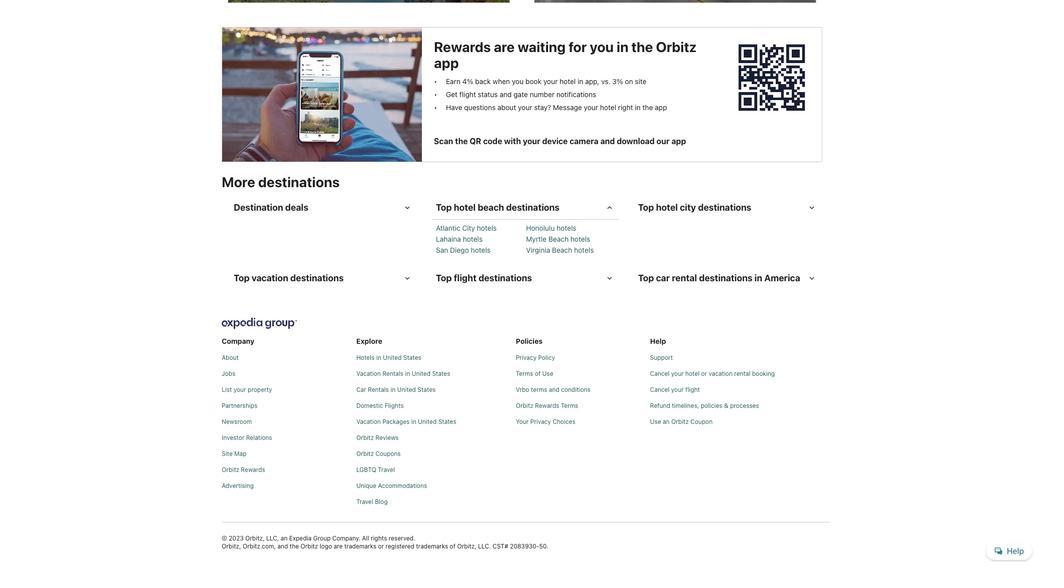 Task type: describe. For each thing, give the bounding box(es) containing it.
1 vertical spatial terms
[[561, 402, 578, 410]]

destination
[[234, 202, 283, 213]]

orbitz inside help list item
[[671, 418, 689, 426]]

list for explore
[[356, 350, 512, 506]]

rewards for orbitz rewards terms
[[535, 402, 559, 410]]

flight for top
[[454, 273, 477, 284]]

all
[[362, 535, 369, 542]]

rewards inside the rewards are waiting for you in the orbitz app
[[434, 39, 491, 55]]

jobs
[[222, 370, 235, 378]]

expedia
[[289, 535, 312, 542]]

vs.
[[601, 77, 611, 86]]

hotel inside "dropdown button"
[[656, 202, 678, 213]]

are inside the rewards are waiting for you in the orbitz app
[[494, 39, 515, 55]]

site map link
[[222, 450, 352, 458]]

beach
[[478, 202, 504, 213]]

have questions about your stay? message your hotel right in the app
[[446, 103, 667, 112]]

your privacy choices
[[516, 418, 576, 426]]

investor
[[222, 434, 244, 442]]

lgbtq travel
[[356, 466, 395, 474]]

policy
[[538, 354, 555, 362]]

top flight destinations button
[[430, 267, 620, 290]]

more
[[222, 174, 255, 190]]

domestic
[[356, 402, 383, 410]]

beach for myrtle
[[549, 235, 569, 244]]

in inside list item
[[635, 103, 641, 112]]

booking
[[752, 370, 775, 378]]

vacation for vacation packages in united states
[[356, 418, 381, 426]]

virginia beach hotels link
[[526, 246, 614, 255]]

hotels down lahaina hotels link
[[471, 246, 491, 255]]

top for top car rental destinations in america
[[638, 273, 654, 284]]

map
[[234, 450, 247, 458]]

in inside 'list item'
[[578, 77, 583, 86]]

unique
[[356, 482, 376, 490]]

cancel your flight link
[[650, 386, 831, 394]]

top for top flight destinations
[[436, 273, 452, 284]]

city
[[680, 202, 696, 213]]

orbitz coupons link
[[356, 450, 512, 458]]

rewards are waiting for you in the orbitz app region
[[434, 39, 713, 150]]

vrbo terms and conditions
[[516, 386, 591, 394]]

or inside 'link'
[[701, 370, 707, 378]]

your down notifications
[[584, 103, 598, 112]]

back
[[475, 77, 491, 86]]

accommodations
[[378, 482, 427, 490]]

jobs link
[[222, 370, 352, 378]]

the inside the © 2023 orbitz, llc, an expedia group company. all rights reserved. orbitz, orbitz.com, and the orbitz logo are trademarks or registered trademarks of orbitz, llc. cst# 2083930-50.
[[290, 543, 299, 550]]

orbitz inside the rewards are waiting for you in the orbitz app
[[656, 39, 697, 55]]

america
[[765, 273, 800, 284]]

policies
[[516, 337, 543, 346]]

top for top hotel beach destinations
[[436, 202, 452, 213]]

app inside the rewards are waiting for you in the orbitz app
[[434, 55, 459, 71]]

your down get flight status and gate number notifications
[[518, 103, 532, 112]]

processes
[[730, 402, 759, 410]]

message
[[553, 103, 582, 112]]

vacation packages in united states link
[[356, 418, 512, 426]]

cancel your hotel or vacation rental booking
[[650, 370, 775, 378]]

orbitz rewards
[[222, 466, 265, 474]]

san diego hotels link
[[436, 246, 524, 255]]

flight inside help list item
[[686, 386, 700, 394]]

flight for get
[[460, 90, 476, 99]]

use an orbitz coupon link
[[650, 418, 831, 426]]

rental inside top car rental destinations in america dropdown button
[[672, 273, 697, 284]]

hotels in united states link
[[356, 354, 512, 362]]

rewards for orbitz rewards
[[241, 466, 265, 474]]

and inside the © 2023 orbitz, llc, an expedia group company. all rights reserved. orbitz, orbitz.com, and the orbitz logo are trademarks or registered trademarks of orbitz, llc. cst# 2083930-50.
[[278, 543, 288, 550]]

have
[[446, 103, 462, 112]]

reviews
[[376, 434, 399, 442]]

conditions
[[561, 386, 591, 394]]

scan
[[434, 137, 453, 146]]

deals
[[285, 202, 308, 213]]

lgbtq
[[356, 466, 376, 474]]

in up car rentals in united states
[[405, 370, 410, 378]]

top vacation destinations
[[234, 273, 344, 284]]

list for help
[[650, 350, 831, 426]]

list for company
[[222, 350, 352, 490]]

states for vacation rentals in united states
[[432, 370, 450, 378]]

qr code image
[[733, 39, 811, 116]]

support
[[650, 354, 673, 362]]

atlantic
[[436, 224, 460, 233]]

when
[[493, 77, 510, 86]]

your privacy choices link
[[516, 418, 646, 426]]

choices
[[553, 418, 576, 426]]

your
[[516, 418, 529, 426]]

in inside dropdown button
[[755, 273, 763, 284]]

scan the qr code with your device camera and download our app
[[434, 137, 686, 146]]

orbitz inside the © 2023 orbitz, llc, an expedia group company. all rights reserved. orbitz, orbitz.com, and the orbitz logo are trademarks or registered trademarks of orbitz, llc. cst# 2083930-50.
[[301, 543, 318, 550]]

site map
[[222, 450, 247, 458]]

states for car rentals in united states
[[418, 386, 436, 394]]

are inside the © 2023 orbitz, llc, an expedia group company. all rights reserved. orbitz, orbitz.com, and the orbitz logo are trademarks or registered trademarks of orbitz, llc. cst# 2083930-50.
[[334, 543, 343, 550]]

travel blog link
[[356, 498, 512, 506]]

2083930-
[[510, 543, 539, 550]]

destination deals button
[[228, 196, 418, 220]]

domestic flights
[[356, 402, 404, 410]]

llc.
[[478, 543, 491, 550]]

get flight status and gate number notifications list item
[[434, 90, 705, 99]]

orbitz reviews link
[[356, 434, 512, 442]]

orbitz reviews
[[356, 434, 399, 442]]

cancel for cancel your flight
[[650, 386, 670, 394]]

company list item
[[222, 333, 352, 490]]

hotels
[[356, 354, 375, 362]]

earn 4% back when you book your hotel in app, vs. 3% on site
[[446, 77, 647, 86]]

notifications
[[557, 90, 596, 99]]

reserved.
[[389, 535, 415, 542]]

your up timelines,
[[671, 386, 684, 394]]

myrtle beach hotels san diego hotels
[[436, 235, 590, 255]]

top vacation destinations button
[[228, 267, 418, 290]]

states up vacation rentals in united states
[[403, 354, 421, 362]]

partnerships
[[222, 402, 257, 410]]

company.
[[332, 535, 360, 542]]

your inside company list item
[[234, 386, 246, 394]]

list for policies
[[516, 350, 646, 426]]

rights
[[371, 535, 387, 542]]

hotels up myrtle beach hotels link
[[557, 224, 577, 233]]

honolulu
[[526, 224, 555, 233]]

partnerships link
[[222, 402, 352, 410]]

small image for top hotel city destinations
[[808, 203, 817, 213]]

privacy policy link
[[516, 354, 646, 362]]

your inside 'list item'
[[544, 77, 558, 86]]

hotel inside 'link'
[[686, 370, 700, 378]]

0 horizontal spatial travel
[[356, 498, 373, 506]]

1 trademarks from the left
[[344, 543, 376, 550]]

in up the flights
[[391, 386, 396, 394]]

an inside the © 2023 orbitz, llc, an expedia group company. all rights reserved. orbitz, orbitz.com, and the orbitz logo are trademarks or registered trademarks of orbitz, llc. cst# 2083930-50.
[[281, 535, 288, 542]]

use an orbitz coupon
[[650, 418, 713, 426]]

top flight destinations
[[436, 273, 532, 284]]

earn 4% back when you book your hotel in app, vs. 3% on site list item
[[434, 77, 705, 86]]

help list item
[[650, 333, 831, 426]]

rentals for car
[[368, 386, 389, 394]]

the left qr
[[455, 137, 468, 146]]

car rentals in united states
[[356, 386, 436, 394]]

3%
[[613, 77, 623, 86]]

in inside the rewards are waiting for you in the orbitz app
[[617, 39, 629, 55]]

hotel inside list item
[[600, 103, 616, 112]]

hotels down myrtle beach hotels link
[[574, 246, 594, 255]]

orbitz rewards terms link
[[516, 402, 646, 410]]

list for rewards are waiting for you in the orbitz app
[[434, 71, 713, 112]]

myrtle
[[526, 235, 547, 244]]

refund timelines, policies & processes link
[[650, 402, 831, 410]]

virginia
[[526, 246, 550, 255]]

use inside terms of use link
[[542, 370, 553, 378]]

top hotel beach destinations
[[436, 202, 560, 213]]

2 trademarks from the left
[[416, 543, 448, 550]]

top hotel city destinations
[[638, 202, 752, 213]]

book
[[526, 77, 542, 86]]



Task type: vqa. For each thing, say whether or not it's contained in the screenshot.
'HELP'
yes



Task type: locate. For each thing, give the bounding box(es) containing it.
united down vacation rentals in united states
[[397, 386, 416, 394]]

packages
[[383, 418, 410, 426]]

cancel your flight
[[650, 386, 700, 394]]

policies list item
[[516, 333, 646, 426]]

top for top vacation destinations
[[234, 273, 250, 284]]

united up vacation rentals in united states
[[383, 354, 402, 362]]

about link
[[222, 354, 352, 362]]

refund timelines, policies & processes
[[650, 402, 759, 410]]

0 vertical spatial rewards
[[434, 39, 491, 55]]

privacy down orbitz rewards terms
[[530, 418, 551, 426]]

hotel inside 'list item'
[[560, 77, 576, 86]]

beach inside myrtle beach hotels san diego hotels
[[549, 235, 569, 244]]

you up gate on the top of page
[[512, 77, 524, 86]]

orbitz, left llc.
[[457, 543, 477, 550]]

1 horizontal spatial rewards
[[434, 39, 491, 55]]

expedia group logo image
[[222, 318, 297, 329]]

flight down diego
[[454, 273, 477, 284]]

0 horizontal spatial rental
[[672, 273, 697, 284]]

you inside 'list item'
[[512, 77, 524, 86]]

app right our
[[672, 137, 686, 146]]

and inside list item
[[500, 90, 512, 99]]

cancel inside 'link'
[[650, 370, 670, 378]]

1 horizontal spatial you
[[590, 39, 614, 55]]

list
[[222, 386, 232, 394]]

destinations
[[258, 174, 340, 190], [506, 202, 560, 213], [698, 202, 752, 213], [290, 273, 344, 284], [479, 273, 532, 284], [699, 273, 753, 284]]

hotel left city
[[656, 202, 678, 213]]

1 vertical spatial vacation
[[709, 370, 733, 378]]

use down refund
[[650, 418, 661, 426]]

small image
[[403, 203, 412, 213], [808, 203, 817, 213], [808, 274, 817, 283]]

united for vacation packages in united states
[[418, 418, 437, 426]]

use inside use an orbitz coupon link
[[650, 418, 661, 426]]

more destinations region
[[216, 168, 829, 296]]

hotels up lahaina hotels link
[[477, 224, 497, 233]]

1 horizontal spatial app
[[655, 103, 667, 112]]

list your property link
[[222, 386, 352, 394]]

0 horizontal spatial of
[[450, 543, 456, 550]]

1 horizontal spatial orbitz,
[[245, 535, 265, 542]]

of inside list
[[535, 370, 541, 378]]

hotel
[[560, 77, 576, 86], [600, 103, 616, 112], [454, 202, 476, 213], [656, 202, 678, 213], [686, 370, 700, 378]]

terms
[[516, 370, 533, 378], [561, 402, 578, 410]]

virginia beach hotels
[[526, 246, 594, 255]]

you right for
[[590, 39, 614, 55]]

rewards are waiting for you in the orbitz app
[[434, 39, 697, 71]]

list your property
[[222, 386, 272, 394]]

orbitz inside the policies list item
[[516, 402, 534, 410]]

flights
[[385, 402, 404, 410]]

in right the packages
[[411, 418, 416, 426]]

states down hotels in united states link
[[432, 370, 450, 378]]

device
[[542, 137, 568, 146]]

0 vertical spatial beach
[[549, 235, 569, 244]]

top down san on the top left
[[436, 273, 452, 284]]

your right list
[[234, 386, 246, 394]]

beach for virginia
[[552, 246, 572, 255]]

camera
[[570, 137, 599, 146]]

orbitz
[[656, 39, 697, 55], [516, 402, 534, 410], [671, 418, 689, 426], [356, 434, 374, 442], [356, 450, 374, 458], [222, 466, 239, 474], [301, 543, 318, 550]]

car
[[656, 273, 670, 284]]

0 horizontal spatial rewards
[[241, 466, 265, 474]]

rental right car
[[672, 273, 697, 284]]

the down expedia
[[290, 543, 299, 550]]

rewards inside company list item
[[241, 466, 265, 474]]

in left app,
[[578, 77, 583, 86]]

flight inside list item
[[460, 90, 476, 99]]

trademarks right registered
[[416, 543, 448, 550]]

small image inside destination deals dropdown button
[[403, 203, 412, 213]]

top left car
[[638, 273, 654, 284]]

1 horizontal spatial use
[[650, 418, 661, 426]]

1 horizontal spatial trademarks
[[416, 543, 448, 550]]

top hotel beach destinations button
[[430, 196, 620, 220]]

1 horizontal spatial terms
[[561, 402, 578, 410]]

your right the with in the top of the page
[[523, 137, 540, 146]]

0 vertical spatial terms
[[516, 370, 533, 378]]

and down 'llc,'
[[278, 543, 288, 550]]

rentals up car rentals in united states
[[383, 370, 404, 378]]

0 horizontal spatial use
[[542, 370, 553, 378]]

you for when
[[512, 77, 524, 86]]

list
[[434, 71, 713, 112], [222, 314, 831, 510], [222, 350, 352, 490], [356, 350, 512, 506], [516, 350, 646, 426], [650, 350, 831, 426]]

small image inside top hotel city destinations "dropdown button"
[[808, 203, 817, 213]]

app for scan the qr code with your device camera and download our app
[[672, 137, 686, 146]]

small image for destination deals
[[403, 203, 412, 213]]

in right right
[[635, 103, 641, 112]]

hotel up atlantic city hotels
[[454, 202, 476, 213]]

0 horizontal spatial an
[[281, 535, 288, 542]]

app up earn
[[434, 55, 459, 71]]

0 vertical spatial travel
[[378, 466, 395, 474]]

orbitz, down "2023"
[[222, 543, 241, 550]]

help
[[650, 337, 666, 346]]

rewards down map
[[241, 466, 265, 474]]

vacation inside top vacation destinations dropdown button
[[252, 273, 288, 284]]

top up atlantic
[[436, 202, 452, 213]]

or down rights
[[378, 543, 384, 550]]

0 horizontal spatial vacation
[[252, 273, 288, 284]]

1 vertical spatial privacy
[[530, 418, 551, 426]]

small image for top flight destinations
[[605, 274, 614, 283]]

an right 'llc,'
[[281, 535, 288, 542]]

0 horizontal spatial terms
[[516, 370, 533, 378]]

1 horizontal spatial vacation
[[709, 370, 733, 378]]

and up about
[[500, 90, 512, 99]]

1 vertical spatial an
[[281, 535, 288, 542]]

1 vertical spatial rentals
[[368, 386, 389, 394]]

app up our
[[655, 103, 667, 112]]

states
[[403, 354, 421, 362], [432, 370, 450, 378], [418, 386, 436, 394], [438, 418, 456, 426]]

0 horizontal spatial trademarks
[[344, 543, 376, 550]]

2 horizontal spatial rewards
[[535, 402, 559, 410]]

small image inside top flight destinations dropdown button
[[605, 274, 614, 283]]

car rentals in united states link
[[356, 386, 512, 394]]

0 vertical spatial you
[[590, 39, 614, 55]]

your up cancel your flight
[[671, 370, 684, 378]]

hotels down honolulu hotels link in the top of the page
[[571, 235, 590, 244]]

top inside "dropdown button"
[[638, 202, 654, 213]]

are
[[494, 39, 515, 55], [334, 543, 343, 550]]

vacation down support link
[[709, 370, 733, 378]]

1 horizontal spatial rental
[[734, 370, 751, 378]]

hotel up "get flight status and gate number notifications" list item
[[560, 77, 576, 86]]

rentals for vacation
[[383, 370, 404, 378]]

for
[[569, 39, 587, 55]]

list containing earn 4% back when you book your hotel in app, vs. 3% on site
[[434, 71, 713, 112]]

50.
[[539, 543, 548, 550]]

coupon
[[691, 418, 713, 426]]

united for car rentals in united states
[[397, 386, 416, 394]]

in left america
[[755, 273, 763, 284]]

1 vertical spatial travel
[[356, 498, 373, 506]]

1 horizontal spatial an
[[663, 418, 670, 426]]

1 vertical spatial vacation
[[356, 418, 381, 426]]

top left city
[[638, 202, 654, 213]]

small image for top hotel beach destinations
[[605, 203, 614, 213]]

get flight status and gate number notifications
[[446, 90, 596, 99]]

privacy down "policies"
[[516, 354, 537, 362]]

vacation down domestic
[[356, 418, 381, 426]]

your
[[544, 77, 558, 86], [518, 103, 532, 112], [584, 103, 598, 112], [523, 137, 540, 146], [671, 370, 684, 378], [234, 386, 246, 394], [671, 386, 684, 394]]

0 vertical spatial of
[[535, 370, 541, 378]]

1 vertical spatial you
[[512, 77, 524, 86]]

top for top hotel city destinations
[[638, 202, 654, 213]]

0 vertical spatial or
[[701, 370, 707, 378]]

your inside 'link'
[[671, 370, 684, 378]]

registered
[[386, 543, 414, 550]]

or up the refund timelines, policies & processes on the bottom of the page
[[701, 370, 707, 378]]

app
[[434, 55, 459, 71], [655, 103, 667, 112], [672, 137, 686, 146]]

cancel up refund
[[650, 386, 670, 394]]

rental inside cancel your hotel or vacation rental booking 'link'
[[734, 370, 751, 378]]

vacation packages in united states
[[356, 418, 456, 426]]

2 horizontal spatial app
[[672, 137, 686, 146]]

list containing support
[[650, 350, 831, 426]]

0 vertical spatial app
[[434, 55, 459, 71]]

privacy policy
[[516, 354, 555, 362]]

flight inside dropdown button
[[454, 273, 477, 284]]

car
[[356, 386, 366, 394]]

the inside list item
[[643, 103, 653, 112]]

about
[[222, 354, 239, 362]]

timelines,
[[672, 402, 699, 410]]

use down policy
[[542, 370, 553, 378]]

travel down unique
[[356, 498, 373, 506]]

small image inside top car rental destinations in america dropdown button
[[808, 274, 817, 283]]

explore list item
[[356, 333, 512, 506]]

cancel down support
[[650, 370, 670, 378]]

unique accommodations
[[356, 482, 427, 490]]

an down refund
[[663, 418, 670, 426]]

hotel up cancel your flight
[[686, 370, 700, 378]]

vacation for vacation rentals in united states
[[356, 370, 381, 378]]

you inside the rewards are waiting for you in the orbitz app
[[590, 39, 614, 55]]

property
[[248, 386, 272, 394]]

1 horizontal spatial are
[[494, 39, 515, 55]]

advertising link
[[222, 482, 352, 490]]

top car rental destinations in america
[[638, 273, 800, 284]]

relations
[[246, 434, 272, 442]]

0 vertical spatial are
[[494, 39, 515, 55]]

0 vertical spatial rental
[[672, 273, 697, 284]]

app inside have questions about your stay? message your hotel right in the app list item
[[655, 103, 667, 112]]

0 horizontal spatial are
[[334, 543, 343, 550]]

2 vacation from the top
[[356, 418, 381, 426]]

small image inside top hotel beach destinations dropdown button
[[605, 203, 614, 213]]

1 vertical spatial or
[[378, 543, 384, 550]]

1 vertical spatial flight
[[454, 273, 477, 284]]

states down 'vacation rentals in united states' link
[[418, 386, 436, 394]]

orbitz,
[[245, 535, 265, 542], [222, 543, 241, 550], [457, 543, 477, 550]]

1 horizontal spatial or
[[701, 370, 707, 378]]

destinations inside "dropdown button"
[[698, 202, 752, 213]]

1 cancel from the top
[[650, 370, 670, 378]]

1 vertical spatial app
[[655, 103, 667, 112]]

1 vertical spatial cancel
[[650, 386, 670, 394]]

2 horizontal spatial orbitz,
[[457, 543, 477, 550]]

list containing company
[[222, 314, 831, 510]]

top
[[436, 202, 452, 213], [638, 202, 654, 213], [234, 273, 250, 284], [436, 273, 452, 284], [638, 273, 654, 284]]

logo
[[320, 543, 332, 550]]

0 horizontal spatial orbitz,
[[222, 543, 241, 550]]

policies
[[701, 402, 723, 410]]

0 vertical spatial cancel
[[650, 370, 670, 378]]

0 vertical spatial vacation
[[356, 370, 381, 378]]

orbitz rewards link
[[222, 466, 352, 474]]

and right the terms at the bottom of page
[[549, 386, 560, 394]]

vacation up expedia group logo in the left bottom of the page
[[252, 273, 288, 284]]

united down domestic flights link
[[418, 418, 437, 426]]

are down company.
[[334, 543, 343, 550]]

0 horizontal spatial or
[[378, 543, 384, 550]]

list containing privacy policy
[[516, 350, 646, 426]]

rewards up your privacy choices
[[535, 402, 559, 410]]

and right camera
[[601, 137, 615, 146]]

number
[[530, 90, 555, 99]]

top up expedia group logo in the left bottom of the page
[[234, 273, 250, 284]]

&
[[724, 402, 729, 410]]

rewards inside the policies list item
[[535, 402, 559, 410]]

travel down coupons
[[378, 466, 395, 474]]

0 horizontal spatial app
[[434, 55, 459, 71]]

terms up vrbo on the bottom
[[516, 370, 533, 378]]

blog
[[375, 498, 388, 506]]

more destinations
[[222, 174, 340, 190]]

code
[[483, 137, 502, 146]]

2 vertical spatial flight
[[686, 386, 700, 394]]

list containing hotels in united states
[[356, 350, 512, 506]]

trademarks down all
[[344, 543, 376, 550]]

or
[[701, 370, 707, 378], [378, 543, 384, 550]]

company
[[222, 337, 254, 346]]

of inside the © 2023 orbitz, llc, an expedia group company. all rights reserved. orbitz, orbitz.com, and the orbitz logo are trademarks or registered trademarks of orbitz, llc. cst# 2083930-50.
[[450, 543, 456, 550]]

domestic flights link
[[356, 402, 512, 410]]

you for for
[[590, 39, 614, 55]]

rewards
[[434, 39, 491, 55], [535, 402, 559, 410], [241, 466, 265, 474]]

or inside the © 2023 orbitz, llc, an expedia group company. all rights reserved. orbitz, orbitz.com, and the orbitz logo are trademarks or registered trademarks of orbitz, llc. cst# 2083930-50.
[[378, 543, 384, 550]]

hotel left right
[[600, 103, 616, 112]]

states down domestic flights link
[[438, 418, 456, 426]]

myrtle beach hotels link
[[526, 235, 614, 244]]

vrbo
[[516, 386, 529, 394]]

rentals up domestic flights on the bottom of the page
[[368, 386, 389, 394]]

0 vertical spatial use
[[542, 370, 553, 378]]

1 vacation from the top
[[356, 370, 381, 378]]

of
[[535, 370, 541, 378], [450, 543, 456, 550]]

of left llc.
[[450, 543, 456, 550]]

list containing about
[[222, 350, 352, 490]]

travel
[[378, 466, 395, 474], [356, 498, 373, 506]]

1 horizontal spatial of
[[535, 370, 541, 378]]

orbitz.com,
[[243, 543, 276, 550]]

0 vertical spatial an
[[663, 418, 670, 426]]

an inside list
[[663, 418, 670, 426]]

1 vertical spatial rental
[[734, 370, 751, 378]]

orbitz, up "orbitz.com,"
[[245, 535, 265, 542]]

destination deals
[[234, 202, 308, 213]]

states for vacation packages in united states
[[438, 418, 456, 426]]

privacy
[[516, 354, 537, 362], [530, 418, 551, 426]]

honolulu hotels lahaina hotels
[[436, 224, 577, 244]]

terms of use link
[[516, 370, 646, 378]]

app for have questions about your stay? message your hotel right in the app
[[655, 103, 667, 112]]

rewards up 4%
[[434, 39, 491, 55]]

cancel
[[650, 370, 670, 378], [650, 386, 670, 394]]

0 vertical spatial vacation
[[252, 273, 288, 284]]

rental
[[672, 273, 697, 284], [734, 370, 751, 378]]

2 cancel from the top
[[650, 386, 670, 394]]

the inside the rewards are waiting for you in the orbitz app
[[632, 39, 653, 55]]

2 vertical spatial app
[[672, 137, 686, 146]]

0 vertical spatial flight
[[460, 90, 476, 99]]

beach down myrtle beach hotels link
[[552, 246, 572, 255]]

the right right
[[643, 103, 653, 112]]

our
[[657, 137, 670, 146]]

united down hotels in united states link
[[412, 370, 431, 378]]

beach up virginia beach hotels
[[549, 235, 569, 244]]

of up the terms at the bottom of page
[[535, 370, 541, 378]]

0 vertical spatial privacy
[[516, 354, 537, 362]]

small image
[[605, 203, 614, 213], [403, 274, 412, 283], [605, 274, 614, 283]]

1 vertical spatial rewards
[[535, 402, 559, 410]]

united for vacation rentals in united states
[[412, 370, 431, 378]]

your up number
[[544, 77, 558, 86]]

hotels down city
[[463, 235, 483, 244]]

0 horizontal spatial you
[[512, 77, 524, 86]]

small image for top car rental destinations in america
[[808, 274, 817, 283]]

2 vertical spatial rewards
[[241, 466, 265, 474]]

earn
[[446, 77, 461, 86]]

the up site on the top
[[632, 39, 653, 55]]

diego
[[450, 246, 469, 255]]

terms
[[531, 386, 547, 394]]

cancel your hotel or vacation rental booking link
[[650, 370, 831, 378]]

1 horizontal spatial travel
[[378, 466, 395, 474]]

flight up timelines,
[[686, 386, 700, 394]]

flight down 4%
[[460, 90, 476, 99]]

hotel inside dropdown button
[[454, 202, 476, 213]]

have questions about your stay? message your hotel right in the app list item
[[434, 103, 705, 112]]

and inside the policies list item
[[549, 386, 560, 394]]

in up 3% on the right of page
[[617, 39, 629, 55]]

small image for top vacation destinations
[[403, 274, 412, 283]]

are up the when
[[494, 39, 515, 55]]

cancel for cancel your hotel or vacation rental booking
[[650, 370, 670, 378]]

refund
[[650, 402, 670, 410]]

orbitz inside company list item
[[222, 466, 239, 474]]

llc,
[[266, 535, 279, 542]]

terms up choices
[[561, 402, 578, 410]]

1 vertical spatial beach
[[552, 246, 572, 255]]

vacation inside cancel your hotel or vacation rental booking 'link'
[[709, 370, 733, 378]]

in right hotels
[[376, 354, 381, 362]]

0 vertical spatial rentals
[[383, 370, 404, 378]]

rental down support link
[[734, 370, 751, 378]]

top hotel city destinations button
[[632, 196, 823, 220]]

1 vertical spatial are
[[334, 543, 343, 550]]

advertising
[[222, 482, 254, 490]]

© 2023 orbitz, llc, an expedia group company. all rights reserved. orbitz, orbitz.com, and the orbitz logo are trademarks or registered trademarks of orbitz, llc. cst# 2083930-50.
[[222, 535, 548, 550]]

small image inside top vacation destinations dropdown button
[[403, 274, 412, 283]]

1 vertical spatial use
[[650, 418, 661, 426]]

vacation down hotels
[[356, 370, 381, 378]]

1 vertical spatial of
[[450, 543, 456, 550]]

united
[[383, 354, 402, 362], [412, 370, 431, 378], [397, 386, 416, 394], [418, 418, 437, 426]]



